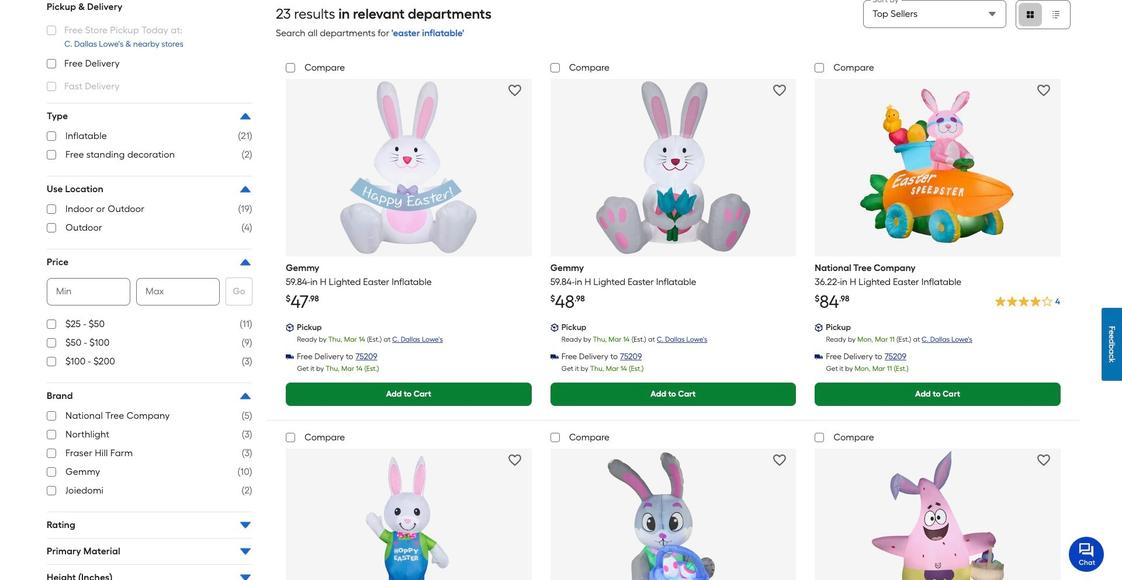 Task type: describe. For each thing, give the bounding box(es) containing it.
24.8-in h lighted easter inflatable image
[[321, 450, 497, 581]]

pickup image for second truck filled image from the right
[[551, 324, 559, 332]]

1 truck filled image from the left
[[286, 353, 294, 361]]

grid view filled image
[[1026, 10, 1035, 19]]

pickup image for 1st truck filled image from left
[[286, 324, 294, 332]]

1 triangle up image from the top
[[239, 109, 253, 123]]

chat invite button image
[[1069, 537, 1105, 572]]

2 triangle down image from the top
[[239, 545, 253, 559]]

pickup image
[[815, 324, 823, 332]]

2 triangle up image from the top
[[239, 389, 253, 403]]

list view image
[[1052, 10, 1061, 19]]

4 stars image
[[994, 294, 1061, 312]]

1 triangle down image from the top
[[239, 519, 253, 533]]

actual price $48.98 element
[[551, 292, 585, 313]]

actual price $47.98 element
[[286, 292, 319, 313]]

3 truck filled image from the left
[[815, 353, 823, 361]]

59.84-in h lighted easter inflatable image
[[321, 80, 497, 255]]

3 triangle down image from the top
[[239, 571, 253, 581]]

1 heart outline image from the left
[[773, 84, 786, 97]]



Task type: vqa. For each thing, say whether or not it's contained in the screenshot.
list view icon
yes



Task type: locate. For each thing, give the bounding box(es) containing it.
1 triangle up image from the top
[[239, 182, 253, 196]]

truck filled image down actual price $48.98 element
[[551, 353, 559, 361]]

2 horizontal spatial truck filled image
[[815, 353, 823, 361]]

2 triangle up image from the top
[[239, 256, 253, 270]]

pickup image
[[286, 324, 294, 332], [551, 324, 559, 332]]

1 horizontal spatial pickup image
[[551, 324, 559, 332]]

truck filled image down actual price $47.98 element at the left of page
[[286, 353, 294, 361]]

0 horizontal spatial heart outline image
[[773, 84, 786, 97]]

2 pickup image from the left
[[551, 324, 559, 332]]

actual price $84.98 element
[[815, 292, 850, 313]]

36.22-in h lighted easter inflatable image
[[850, 80, 1026, 255]]

0 vertical spatial triangle up image
[[239, 182, 253, 196]]

0 horizontal spatial truck filled image
[[286, 353, 294, 361]]

1 horizontal spatial heart outline image
[[1038, 84, 1051, 97]]

2 heart outline image from the left
[[1038, 84, 1051, 97]]

1 vertical spatial triangle up image
[[239, 389, 253, 403]]

heart outline image
[[509, 84, 521, 97], [509, 454, 521, 467], [773, 454, 786, 467], [1038, 454, 1051, 467]]

1 pickup image from the left
[[286, 324, 294, 332]]

1 vertical spatial triangle down image
[[239, 545, 253, 559]]

0 horizontal spatial pickup image
[[286, 324, 294, 332]]

2 vertical spatial triangle down image
[[239, 571, 253, 581]]

triangle up image
[[239, 109, 253, 123], [239, 256, 253, 270]]

1 horizontal spatial truck filled image
[[551, 353, 559, 361]]

heart outline image
[[773, 84, 786, 97], [1038, 84, 1051, 97]]

2 truck filled image from the left
[[551, 353, 559, 361]]

truck filled image
[[286, 353, 294, 361], [551, 353, 559, 361], [815, 353, 823, 361]]

triangle up image
[[239, 182, 253, 196], [239, 389, 253, 403]]

triangle down image
[[239, 519, 253, 533], [239, 545, 253, 559], [239, 571, 253, 581]]

pickup image down actual price $48.98 element
[[551, 324, 559, 332]]

0 vertical spatial triangle down image
[[239, 519, 253, 533]]

1 vertical spatial triangle up image
[[239, 256, 253, 270]]

truck filled image down pickup image in the right bottom of the page
[[815, 353, 823, 361]]

pickup image down actual price $47.98 element at the left of page
[[286, 324, 294, 332]]

0 vertical spatial triangle up image
[[239, 109, 253, 123]]



